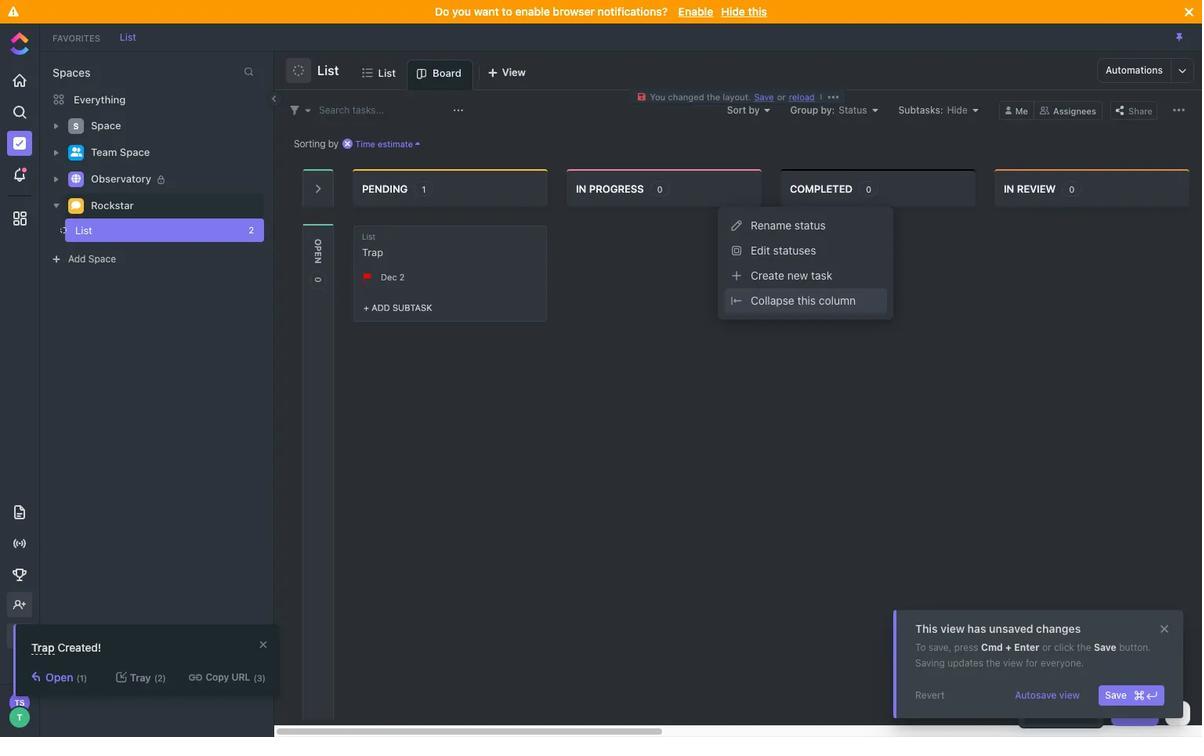 Task type: locate. For each thing, give the bounding box(es) containing it.
press
[[955, 642, 979, 654]]

enable
[[516, 5, 550, 18]]

0 right completed at the right top
[[866, 184, 872, 194]]

me
[[1016, 105, 1029, 116]]

2 vertical spatial the
[[987, 658, 1001, 670]]

space inside "link"
[[91, 119, 121, 132]]

list right o
[[362, 232, 376, 242]]

list link right favorites
[[112, 31, 144, 43]]

save down button.
[[1106, 690, 1128, 702]]

2 horizontal spatial view
[[1060, 690, 1081, 702]]

0 for in review
[[1070, 184, 1075, 194]]

save inside this view has unsaved changes to save, press cmd + enter or click the save button. saving updates the view for everyone.
[[1095, 642, 1117, 654]]

+ left 'subtask' at the top left of the page
[[364, 302, 369, 313]]

add
[[68, 253, 86, 265], [372, 302, 390, 313]]

+
[[364, 302, 369, 313], [1006, 642, 1012, 654]]

view for this
[[941, 623, 965, 636]]

task
[[812, 269, 833, 282]]

user group image
[[70, 148, 82, 157]]

0 down n
[[314, 277, 324, 283]]

0 vertical spatial space
[[91, 119, 121, 132]]

+ right cmd
[[1006, 642, 1012, 654]]

2 in from the left
[[1004, 182, 1015, 195]]

1 horizontal spatial view
[[1004, 658, 1024, 670]]

0 horizontal spatial add
[[68, 253, 86, 265]]

n
[[314, 257, 324, 264]]

share
[[1129, 105, 1153, 116]]

this right the hide
[[748, 5, 768, 18]]

trap right o p e n
[[362, 246, 383, 259]]

list link
[[112, 31, 144, 43], [378, 60, 402, 89], [60, 219, 238, 242]]

0 vertical spatial list link
[[112, 31, 144, 43]]

space
[[91, 119, 121, 132], [120, 146, 150, 159], [88, 253, 116, 265]]

2 vertical spatial space
[[88, 253, 116, 265]]

0 horizontal spatial in
[[576, 182, 587, 195]]

space up observatory
[[120, 146, 150, 159]]

list link up 'search tasks...' text field
[[378, 60, 402, 89]]

0 for in progress
[[658, 184, 663, 194]]

in progress
[[576, 182, 644, 195]]

create new task link
[[725, 263, 888, 289]]

completed
[[790, 182, 853, 195]]

0 right progress
[[658, 184, 663, 194]]

progress
[[589, 182, 644, 195]]

1 vertical spatial space
[[120, 146, 150, 159]]

collapse this column link
[[725, 289, 888, 314]]

list up search
[[318, 64, 339, 78]]

1 horizontal spatial or
[[1043, 642, 1052, 654]]

or
[[778, 92, 786, 102], [1043, 642, 1052, 654]]

2 horizontal spatial the
[[1078, 642, 1092, 654]]

o
[[314, 239, 324, 246]]

assignees
[[1054, 105, 1097, 116]]

1 horizontal spatial in
[[1004, 182, 1015, 195]]

view inside button
[[1060, 690, 1081, 702]]

2
[[249, 225, 254, 235]]

1 horizontal spatial this
[[798, 294, 816, 307]]

collapse this column
[[751, 294, 856, 307]]

this down create new task link
[[798, 294, 816, 307]]

view for autosave
[[1060, 690, 1081, 702]]

url
[[232, 672, 251, 684]]

collapse
[[751, 294, 795, 307]]

the down cmd
[[987, 658, 1001, 670]]

the right click
[[1078, 642, 1092, 654]]

1 vertical spatial the
[[1078, 642, 1092, 654]]

1 vertical spatial or
[[1043, 642, 1052, 654]]

0 vertical spatial this
[[748, 5, 768, 18]]

want
[[474, 5, 499, 18]]

or left reload
[[778, 92, 786, 102]]

tray
[[130, 672, 151, 684]]

list
[[120, 31, 136, 43], [318, 64, 339, 78], [378, 66, 396, 79], [75, 224, 92, 237], [362, 232, 376, 242]]

globe image
[[71, 174, 81, 184]]

comment image
[[71, 201, 81, 210]]

in for in progress
[[576, 182, 587, 195]]

time
[[355, 138, 376, 149]]

rename status
[[751, 219, 826, 232]]

1 horizontal spatial add
[[372, 302, 390, 313]]

in review
[[1004, 182, 1056, 195]]

the left layout.
[[707, 92, 721, 102]]

status
[[795, 219, 826, 232]]

1 horizontal spatial the
[[987, 658, 1001, 670]]

1 vertical spatial save
[[1106, 690, 1128, 702]]

copy url (3)
[[206, 672, 266, 684]]

save left button.
[[1095, 642, 1117, 654]]

0 horizontal spatial view
[[941, 623, 965, 636]]

0 vertical spatial or
[[778, 92, 786, 102]]

0 vertical spatial +
[[364, 302, 369, 313]]

p
[[314, 246, 324, 252]]

0 vertical spatial save
[[1095, 642, 1117, 654]]

space up the team
[[91, 119, 121, 132]]

0 vertical spatial trap
[[362, 246, 383, 259]]

in left progress
[[576, 182, 587, 195]]

1 horizontal spatial +
[[1006, 642, 1012, 654]]

0 horizontal spatial or
[[778, 92, 786, 102]]

0 for o p e n
[[314, 277, 324, 283]]

0 vertical spatial view
[[941, 623, 965, 636]]

1 in from the left
[[576, 182, 587, 195]]

cmd
[[982, 642, 1004, 654]]

autosave view button
[[1009, 686, 1087, 706]]

Search tasks... text field
[[319, 99, 449, 121]]

changes
[[1037, 623, 1082, 636]]

space for team space
[[120, 146, 150, 159]]

this view has unsaved changes to save, press cmd + enter or click the save button. saving updates the view for everyone.
[[916, 623, 1152, 670]]

trap
[[362, 246, 383, 259], [31, 641, 55, 655]]

spaces
[[53, 66, 91, 79]]

space for add space
[[88, 253, 116, 265]]

automations
[[1106, 64, 1164, 76]]

1 vertical spatial +
[[1006, 642, 1012, 654]]

estimate
[[378, 138, 413, 149]]

has
[[968, 623, 987, 636]]

view down "everyone."
[[1060, 690, 1081, 702]]

or left click
[[1043, 642, 1052, 654]]

or reload
[[778, 92, 815, 102]]

list button
[[311, 53, 339, 88]]

+ add subtask
[[364, 302, 432, 313]]

0 horizontal spatial the
[[707, 92, 721, 102]]

view up save,
[[941, 623, 965, 636]]

list link down rockstar on the top left of the page
[[60, 219, 238, 242]]

saving
[[916, 658, 946, 670]]

0 vertical spatial add
[[68, 253, 86, 265]]

add left 'subtask' at the top left of the page
[[372, 302, 390, 313]]

save,
[[929, 642, 952, 654]]

1
[[422, 184, 426, 194]]

the
[[707, 92, 721, 102], [1078, 642, 1092, 654], [987, 658, 1001, 670]]

space down rockstar on the top left of the page
[[88, 253, 116, 265]]

0 right "review"
[[1070, 184, 1075, 194]]

1 vertical spatial trap
[[31, 641, 55, 655]]

open
[[45, 671, 73, 685]]

add down comment image
[[68, 253, 86, 265]]

in
[[576, 182, 587, 195], [1004, 182, 1015, 195]]

0 horizontal spatial trap
[[31, 641, 55, 655]]

revert
[[916, 690, 945, 702]]

in left "review"
[[1004, 182, 1015, 195]]

1 vertical spatial this
[[798, 294, 816, 307]]

save
[[1095, 642, 1117, 654], [1106, 690, 1128, 702]]

button.
[[1120, 642, 1152, 654]]

2 vertical spatial view
[[1060, 690, 1081, 702]]

browser
[[553, 5, 595, 18]]

assignees button
[[1035, 101, 1103, 120]]

trap up open
[[31, 641, 55, 655]]

automations button
[[1098, 59, 1171, 82]]

subtask
[[393, 302, 432, 313]]

view left for
[[1004, 658, 1024, 670]]

you
[[452, 5, 471, 18]]



Task type: vqa. For each thing, say whether or not it's contained in the screenshot.


Task type: describe. For each thing, give the bounding box(es) containing it.
hide
[[722, 5, 746, 18]]

column
[[819, 294, 856, 307]]

1 vertical spatial add
[[372, 302, 390, 313]]

+ inside this view has unsaved changes to save, press cmd + enter or click the save button. saving updates the view for everyone.
[[1006, 642, 1012, 654]]

review
[[1018, 182, 1056, 195]]

(1)
[[77, 673, 87, 683]]

list inside button
[[318, 64, 339, 78]]

click
[[1055, 642, 1075, 654]]

save button
[[1099, 686, 1165, 706]]

unsaved
[[990, 623, 1034, 636]]

0 horizontal spatial +
[[364, 302, 369, 313]]

everything
[[74, 93, 126, 105]]

list right favorites
[[120, 31, 136, 43]]

observatory
[[91, 173, 151, 185]]

do
[[435, 5, 450, 18]]

create
[[751, 269, 785, 282]]

(3)
[[254, 673, 266, 683]]

to
[[916, 642, 926, 654]]

team space link
[[91, 140, 254, 165]]

do you want to enable browser notifications? enable hide this
[[435, 5, 768, 18]]

rockstar
[[91, 199, 134, 212]]

rockstar link
[[91, 194, 254, 219]]

autosave view
[[1016, 690, 1081, 702]]

open (1)
[[45, 671, 87, 685]]

for
[[1026, 658, 1039, 670]]

sorting
[[294, 138, 326, 149]]

list down comment image
[[75, 224, 92, 237]]

enter
[[1015, 642, 1040, 654]]

layout.
[[723, 92, 752, 102]]

task
[[1133, 708, 1153, 720]]

autosave
[[1016, 690, 1057, 702]]

by
[[328, 138, 339, 149]]

sorting by
[[294, 138, 339, 149]]

e
[[314, 252, 324, 257]]

time estimate
[[355, 138, 413, 149]]

save inside button
[[1106, 690, 1128, 702]]

updates
[[948, 658, 984, 670]]

team space
[[91, 146, 150, 159]]

space link
[[91, 114, 254, 139]]

favorites
[[53, 33, 100, 43]]

1 vertical spatial view
[[1004, 658, 1024, 670]]

me button
[[1000, 101, 1035, 120]]

to
[[502, 5, 513, 18]]

reload
[[789, 92, 815, 102]]

board
[[433, 67, 462, 79]]

edit statuses
[[751, 244, 817, 257]]

statuses
[[774, 244, 817, 257]]

tray (2)
[[130, 672, 166, 684]]

copy
[[206, 672, 229, 684]]

created!
[[58, 641, 101, 655]]

new
[[788, 269, 809, 282]]

rename
[[751, 219, 792, 232]]

0 horizontal spatial this
[[748, 5, 768, 18]]

observatory link
[[91, 167, 254, 192]]

list up 'search tasks...' text field
[[378, 66, 396, 79]]

2 vertical spatial list link
[[60, 219, 238, 242]]

add space
[[68, 253, 116, 265]]

everyone.
[[1041, 658, 1085, 670]]

list trap
[[362, 232, 383, 259]]

changed
[[668, 92, 705, 102]]

or inside this view has unsaved changes to save, press cmd + enter or click the save button. saving updates the view for everyone.
[[1043, 642, 1052, 654]]

pending
[[362, 182, 408, 195]]

trap created!
[[31, 641, 101, 655]]

rename status link
[[725, 213, 888, 238]]

edit statuses link
[[725, 238, 888, 263]]

edit
[[751, 244, 771, 257]]

in for in review
[[1004, 182, 1015, 195]]

revert button
[[910, 686, 952, 706]]

you changed the layout.
[[650, 92, 752, 102]]

o p e n
[[314, 239, 324, 264]]

share button
[[1111, 101, 1158, 120]]

0 vertical spatial the
[[707, 92, 721, 102]]

list inside list trap
[[362, 232, 376, 242]]

search
[[319, 104, 350, 116]]

1 horizontal spatial trap
[[362, 246, 383, 259]]

tasks...
[[353, 104, 384, 116]]

this
[[916, 623, 938, 636]]

create new task
[[751, 269, 833, 282]]

1 vertical spatial list link
[[378, 60, 402, 89]]

(2)
[[154, 673, 166, 683]]

spaces link
[[40, 66, 91, 79]]

team
[[91, 146, 117, 159]]

0 for completed
[[866, 184, 872, 194]]

search tasks...
[[319, 104, 384, 116]]

enable
[[679, 5, 714, 18]]



